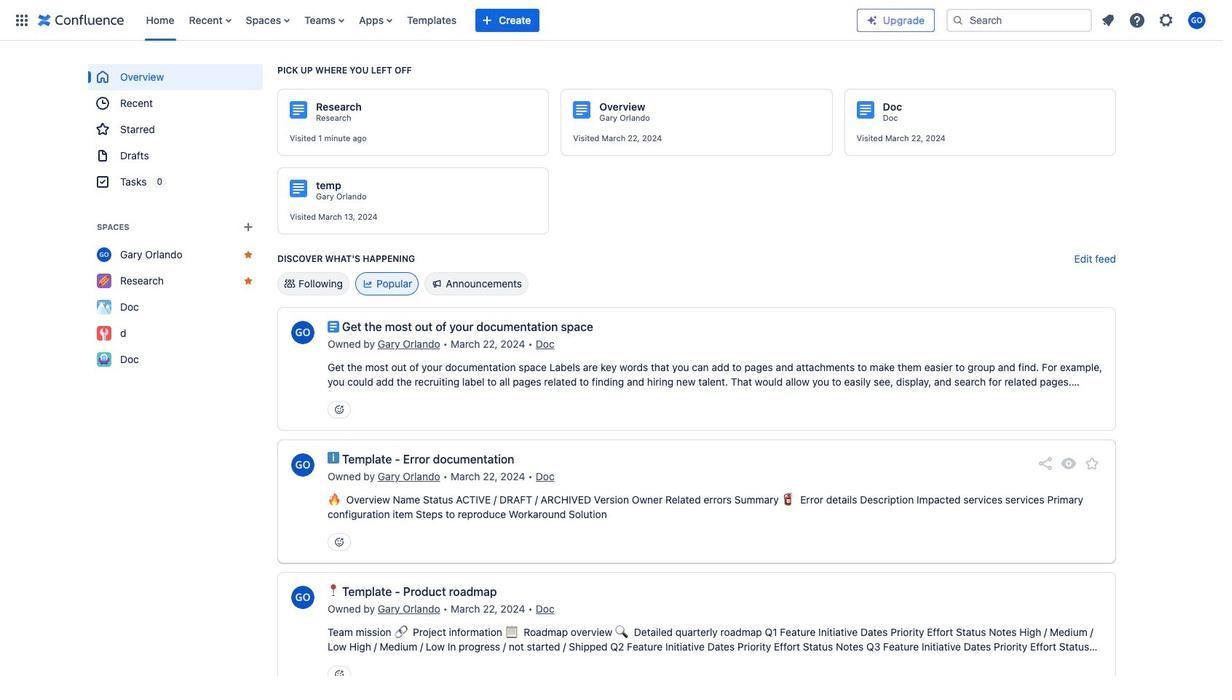 Task type: describe. For each thing, give the bounding box(es) containing it.
appswitcher icon image
[[13, 11, 31, 29]]

:round_pushpin: image
[[328, 585, 339, 597]]

star image
[[1084, 455, 1101, 473]]

1 add reaction image from the top
[[334, 404, 345, 416]]

notification icon image
[[1100, 11, 1117, 29]]

2 add reaction image from the top
[[334, 669, 345, 677]]

Search field
[[947, 8, 1093, 32]]

unstar this space image
[[243, 275, 254, 287]]

premium image
[[867, 14, 879, 26]]

settings icon image
[[1158, 11, 1176, 29]]

search image
[[953, 14, 964, 26]]



Task type: vqa. For each thing, say whether or not it's contained in the screenshot.
list for appswitcher icon
yes



Task type: locate. For each thing, give the bounding box(es) containing it.
create a space image
[[240, 219, 257, 236]]

2 more information about gary orlando image from the top
[[290, 452, 316, 479]]

list for premium image
[[1096, 7, 1215, 33]]

share image
[[1037, 455, 1055, 473]]

add reaction image
[[334, 404, 345, 416], [334, 669, 345, 677]]

1 vertical spatial more information about gary orlando image
[[290, 452, 316, 479]]

list for 'appswitcher icon'
[[139, 0, 857, 40]]

help icon image
[[1129, 11, 1147, 29]]

unwatch image
[[1061, 455, 1078, 473]]

add reaction image
[[334, 537, 345, 549]]

more information about gary orlando image
[[290, 320, 316, 346], [290, 452, 316, 479]]

global element
[[9, 0, 857, 40]]

:round_pushpin: image
[[328, 585, 339, 597]]

list
[[139, 0, 857, 40], [1096, 7, 1215, 33]]

1 more information about gary orlando image from the top
[[290, 320, 316, 346]]

more information about gary orlando image for 2nd add reaction image from the bottom
[[290, 320, 316, 346]]

:information_source: image
[[328, 452, 339, 464], [328, 452, 339, 464]]

more information about gary orlando image for add reaction icon
[[290, 452, 316, 479]]

your profile and preferences image
[[1189, 11, 1206, 29]]

confluence image
[[38, 11, 124, 29], [38, 11, 124, 29]]

unstar this space image
[[243, 249, 254, 261]]

0 horizontal spatial list
[[139, 0, 857, 40]]

banner
[[0, 0, 1224, 41]]

group
[[88, 64, 263, 195]]

0 vertical spatial more information about gary orlando image
[[290, 320, 316, 346]]

1 vertical spatial add reaction image
[[334, 669, 345, 677]]

1 horizontal spatial list
[[1096, 7, 1215, 33]]

0 vertical spatial add reaction image
[[334, 404, 345, 416]]

None search field
[[947, 8, 1093, 32]]

more information about gary orlando image
[[290, 585, 316, 611]]



